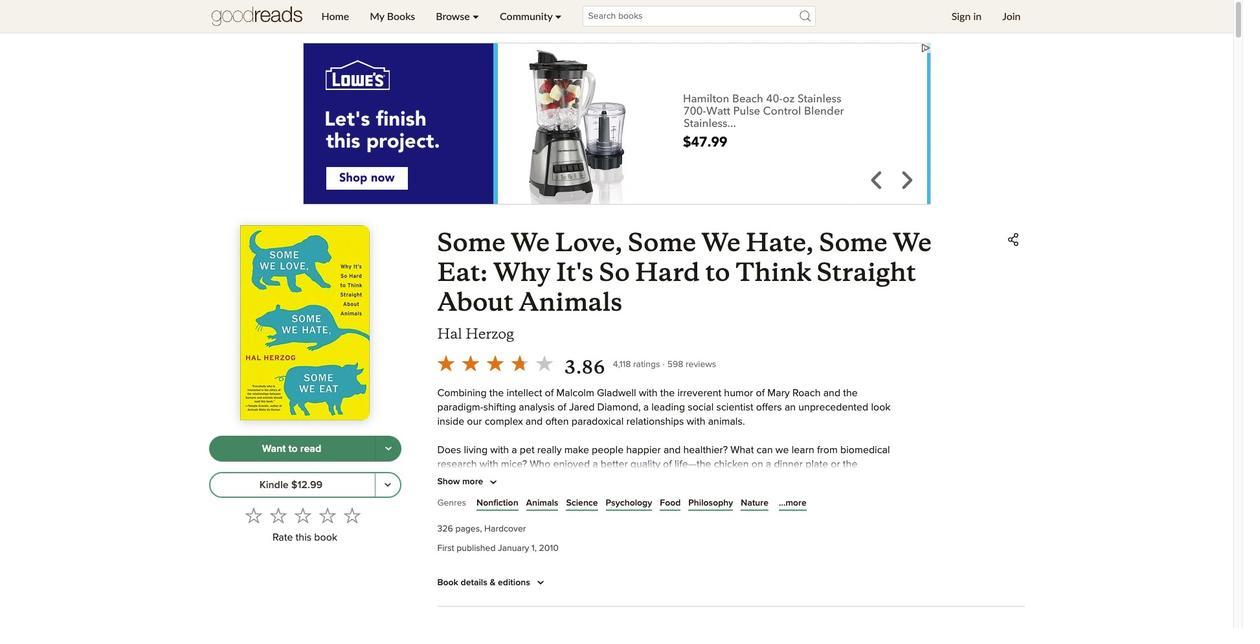 Task type: vqa. For each thing, say whether or not it's contained in the screenshot.
the (ISBN10:
no



Task type: describe. For each thing, give the bounding box(es) containing it.
dr.
[[724, 572, 736, 583]]

enjoyed
[[553, 459, 590, 469]]

night
[[579, 473, 602, 484]]

of down saturday-
[[547, 487, 556, 498]]

read
[[300, 443, 321, 454]]

▾ for browse ▾
[[473, 10, 479, 22]]

home image
[[211, 0, 302, 32]]

dinner
[[774, 459, 803, 469]]

ratings
[[633, 360, 660, 369]]

creatures
[[713, 516, 756, 526]]

and up life—the
[[664, 445, 681, 455]]

spectrum
[[509, 572, 551, 583]]

animal inside does living with a pet really make people happier and healthier? what can we learn from biomedical research with mice? who enjoyed a better quality of life—the chicken on a dinner plate or the rooster who died in a saturday-night cockfight? why is it wrong to eat the family dog? drawing on more than two decades of research in the emerging field of anthrozoology, the science of human– animal relations, hal herzog offers surprising answers to these and other questions related to the moral conundrums we face day in and day out regarding the creatures with whom we share our world.
[[438, 502, 467, 512]]

who
[[530, 459, 551, 469]]

a up decades
[[528, 473, 534, 484]]

book
[[314, 532, 338, 543]]

mice?
[[501, 459, 527, 469]]

details
[[461, 578, 488, 588]]

0 vertical spatial research
[[438, 459, 477, 469]]

hardcover
[[485, 525, 526, 534]]

enriched
[[768, 615, 808, 625]]

genres
[[438, 499, 466, 508]]

is inside does living with a pet really make people happier and healthier? what can we learn from biomedical research with mice? who enjoyed a better quality of life—the chicken on a dinner plate or the rooster who died in a saturday-night cockfight? why is it wrong to eat the family dog? drawing on more than two decades of research in the emerging field of anthrozoology, the science of human– animal relations, hal herzog offers surprising answers to these and other questions related to the moral conundrums we face day in and day out regarding the creatures with whom we share our world.
[[677, 473, 684, 484]]

want to read button
[[209, 436, 375, 462]]

veterinary
[[806, 587, 852, 597]]

face
[[541, 516, 560, 526]]

kindle $12.99 link
[[209, 472, 375, 498]]

community
[[500, 10, 553, 22]]

what
[[731, 445, 754, 455]]

january
[[498, 544, 529, 553]]

the up 'surprising'
[[612, 487, 627, 498]]

average rating of 3.86 stars. figure
[[434, 351, 613, 380]]

leading
[[652, 402, 685, 413]]

pet
[[520, 445, 535, 455]]

humor
[[724, 388, 754, 398]]

the right eat
[[754, 473, 769, 484]]

to down human–
[[851, 502, 860, 512]]

whom
[[780, 516, 808, 526]]

4,118 ratings and 598 reviews figure
[[613, 356, 717, 372]]

home link
[[311, 0, 360, 32]]

based
[[679, 572, 707, 583]]

1 vertical spatial research
[[559, 487, 599, 498]]

and up unprecedented
[[824, 388, 841, 398]]

&
[[490, 578, 496, 588]]

philosophy link
[[689, 497, 733, 510]]

better
[[601, 459, 628, 469]]

2 horizontal spatial we
[[810, 516, 824, 526]]

of up analysis
[[545, 388, 554, 398]]

rooster
[[438, 473, 470, 484]]

can
[[757, 445, 773, 455]]

offers inside combining the intellect of malcolm gladwell with the irreverent humor of mary roach and the paradigm-shifting analysis of jared diamond, a leading social scientist offers an unprecedented look inside our complex and often paradoxical relationships with animals.
[[756, 402, 782, 413]]

Search by book title or ISBN text field
[[583, 6, 816, 27]]

paradigm-
[[438, 402, 484, 413]]

1,
[[532, 544, 537, 553]]

in right sign
[[974, 10, 982, 22]]

animals inside top genres for this book element
[[526, 499, 559, 508]]

these
[[695, 502, 721, 512]]

why inside some we love, some we hate, some we eat: why it's so hard to think straight about animals
[[494, 257, 551, 288]]

and down analysis
[[526, 416, 543, 427]]

so
[[600, 257, 630, 288]]

full
[[493, 572, 506, 583]]

answers
[[643, 502, 681, 512]]

1 some from the left
[[438, 227, 506, 258]]

happier
[[627, 445, 661, 455]]

and up creatures at the bottom of the page
[[723, 502, 741, 512]]

world.
[[438, 530, 465, 540]]

relations, inside does living with a pet really make people happier and healthier? what can we learn from biomedical research with mice? who enjoyed a better quality of life—the chicken on a dinner plate or the rooster who died in a saturday-night cockfight? why is it wrong to eat the family dog? drawing on more than two decades of research in the emerging field of anthrozoology, the science of human– animal relations, hal herzog offers surprising answers to these and other questions related to the moral conundrums we face day in and day out regarding the creatures with whom we share our world.
[[470, 502, 511, 512]]

rights
[[527, 587, 552, 597]]

rate this book element
[[209, 503, 401, 548]]

cockfighters,
[[596, 587, 654, 597]]

died
[[495, 473, 515, 484]]

show more button
[[438, 475, 502, 490]]

two
[[486, 487, 503, 498]]

intellect
[[507, 388, 542, 398]]

a right crafts at the bottom of the page
[[672, 615, 678, 625]]

combining the intellect of malcolm gladwell with the irreverent humor of mary roach and the paradigm-shifting analysis of jared diamond, a leading social scientist offers an unprecedented look inside our complex and often paradoxical relationships with animals.
[[438, 388, 891, 427]]

first
[[438, 544, 454, 553]]

0 horizontal spatial we
[[525, 516, 538, 526]]

with up 'mice?'
[[490, 445, 509, 455]]

gladwell
[[597, 388, 636, 398]]

food link
[[660, 497, 681, 510]]

philosophy,
[[514, 615, 565, 625]]

3 some from the left
[[820, 227, 888, 258]]

psychology link
[[606, 497, 652, 510]]

rate 5 out of 5 image
[[344, 507, 361, 524]]

598
[[668, 360, 684, 369]]

hal herzog
[[438, 325, 514, 343]]

books
[[387, 10, 415, 22]]

anthropology,
[[655, 601, 718, 611]]

with up who
[[480, 459, 499, 469]]

animals.
[[708, 416, 745, 427]]

rate this book
[[273, 532, 338, 543]]

a down can
[[766, 459, 772, 469]]

economics,
[[771, 601, 822, 611]]

hal herzog link
[[438, 325, 514, 343]]

of right quality
[[663, 459, 672, 469]]

plate
[[806, 459, 829, 469]]

drawing
[[826, 473, 864, 484]]

love,
[[555, 227, 623, 258]]

narrative
[[726, 615, 765, 625]]

top genres for this book element
[[438, 496, 1025, 516]]

...more
[[779, 499, 807, 508]]

2 day from the left
[[613, 516, 629, 526]]

journey
[[827, 558, 861, 569]]

paradoxical
[[572, 416, 624, 427]]

in up 'surprising'
[[601, 487, 609, 498]]

326
[[438, 525, 453, 534]]

the down human–
[[863, 502, 877, 512]]

to inside some we love, some we hate, some we eat: why it's so hard to think straight about animals
[[706, 257, 730, 288]]

2 we from the left
[[702, 227, 741, 258]]

rate 2 out of 5 image
[[270, 507, 287, 524]]

offers inside does living with a pet really make people happier and healthier? what can we learn from biomedical research with mice? who enjoyed a better quality of life—the chicken on a dinner plate or the rooster who died in a saturday-night cockfight? why is it wrong to eat the family dog? drawing on more than two decades of research in the emerging field of anthrozoology, the science of human– animal relations, hal herzog offers surprising answers to these and other questions related to the moral conundrums we face day in and day out regarding the creatures with whom we share our world.
[[568, 502, 594, 512]]

social
[[688, 402, 714, 413]]

moral
[[438, 516, 463, 526]]

community ▾
[[500, 10, 562, 22]]

analysis
[[519, 402, 555, 413]]

and up herzog's
[[753, 558, 770, 569]]

think
[[736, 257, 812, 288]]

editions
[[498, 578, 530, 588]]

browse ▾
[[436, 10, 479, 22]]

to down field
[[684, 502, 693, 512]]

rate 4 out of 5 image
[[319, 507, 336, 524]]

from
[[817, 445, 838, 455]]

rating 3.86 out of 5 image
[[434, 351, 557, 376]]

sign in link
[[942, 0, 992, 32]]

with up leading
[[639, 388, 658, 398]]

want to read
[[262, 443, 321, 454]]

eat
[[737, 473, 752, 484]]

with down other
[[759, 516, 777, 526]]



Task type: locate. For each thing, give the bounding box(es) containing it.
of left mary
[[756, 388, 765, 398]]

carefully
[[604, 615, 642, 625]]

browse ▾ link
[[426, 0, 490, 32]]

biomedical up drawing
[[841, 445, 890, 455]]

0 horizontal spatial relations,
[[470, 502, 511, 512]]

biomedical down rights
[[501, 601, 551, 611]]

1 horizontal spatial offers
[[756, 402, 782, 413]]

than
[[464, 487, 484, 498]]

1 horizontal spatial biomedical
[[841, 445, 890, 455]]

dog?
[[801, 473, 823, 484]]

1 horizontal spatial relations,
[[635, 572, 676, 583]]

is a highly entertaining and illuminating journey through the full spectrum of human–animal relations, based on dr. herzog's groundbreaking research on animal rights activists, cockfighters, professional dog-show handlers, veterinary students, and biomedical researchers. blending anthropology, behavioral economics, evolutionary psychology, and philosophy, herzog carefully crafts a seamless narrative enriched with real-
[[438, 558, 881, 628]]

with inside is a highly entertaining and illuminating journey through the full spectrum of human–animal relations, based on dr. herzog's groundbreaking research on animal rights activists, cockfighters, professional dog-show handlers, veterinary students, and biomedical researchers. blending anthropology, behavioral economics, evolutionary psychology, and philosophy, herzog carefully crafts a seamless narrative enriched with real-
[[811, 615, 829, 625]]

wrong
[[694, 473, 723, 484]]

research up 'rooster'
[[438, 459, 477, 469]]

regarding
[[649, 516, 693, 526]]

a inside combining the intellect of malcolm gladwell with the irreverent humor of mary roach and the paradigm-shifting analysis of jared diamond, a leading social scientist offers an unprecedented look inside our complex and often paradoxical relationships with animals.
[[644, 402, 649, 413]]

my books link
[[360, 0, 426, 32]]

research up science
[[559, 487, 599, 498]]

a up relationships
[[644, 402, 649, 413]]

herzog inside is a highly entertaining and illuminating journey through the full spectrum of human–animal relations, based on dr. herzog's groundbreaking research on animal rights activists, cockfighters, professional dog-show handlers, veterinary students, and biomedical researchers. blending anthropology, behavioral economics, evolutionary psychology, and philosophy, herzog carefully crafts a seamless narrative enriched with real-
[[568, 615, 601, 625]]

0 horizontal spatial ▾
[[473, 10, 479, 22]]

highly
[[666, 558, 693, 569]]

0 vertical spatial more
[[462, 478, 483, 487]]

to inside button
[[289, 443, 298, 454]]

biomedical inside is a highly entertaining and illuminating journey through the full spectrum of human–animal relations, based on dr. herzog's groundbreaking research on animal rights activists, cockfighters, professional dog-show handlers, veterinary students, and biomedical researchers. blending anthropology, behavioral economics, evolutionary psychology, and philosophy, herzog carefully crafts a seamless narrative enriched with real-
[[501, 601, 551, 611]]

▾ right community
[[555, 10, 562, 22]]

does
[[438, 445, 461, 455]]

herzog inside does living with a pet really make people happier and healthier? what can we learn from biomedical research with mice? who enjoyed a better quality of life—the chicken on a dinner plate or the rooster who died in a saturday-night cockfight? why is it wrong to eat the family dog? drawing on more than two decades of research in the emerging field of anthrozoology, the science of human– animal relations, hal herzog offers surprising answers to these and other questions related to the moral conundrums we face day in and day out regarding the creatures with whom we share our world.
[[532, 502, 565, 512]]

animal inside is a highly entertaining and illuminating journey through the full spectrum of human–animal relations, based on dr. herzog's groundbreaking research on animal rights activists, cockfighters, professional dog-show handlers, veterinary students, and biomedical researchers. blending anthropology, behavioral economics, evolutionary psychology, and philosophy, herzog carefully crafts a seamless narrative enriched with real-
[[494, 587, 524, 597]]

hal down decades
[[514, 502, 529, 512]]

hal inside does living with a pet really make people happier and healthier? what can we learn from biomedical research with mice? who enjoyed a better quality of life—the chicken on a dinner plate or the rooster who died in a saturday-night cockfight? why is it wrong to eat the family dog? drawing on more than two decades of research in the emerging field of anthrozoology, the science of human– animal relations, hal herzog offers surprising answers to these and other questions related to the moral conundrums we face day in and day out regarding the creatures with whom we share our world.
[[514, 502, 529, 512]]

dog-
[[714, 587, 735, 597]]

and down 'surprising'
[[593, 516, 610, 526]]

▾ for community ▾
[[555, 10, 562, 22]]

animals down love,
[[519, 286, 623, 318]]

nature
[[741, 499, 769, 508]]

advertisement region
[[303, 43, 931, 205]]

hal down the about
[[438, 325, 462, 343]]

1 horizontal spatial hal
[[514, 502, 529, 512]]

4,118 ratings
[[613, 360, 660, 369]]

groundbreaking
[[782, 572, 854, 583]]

0 vertical spatial offers
[[756, 402, 782, 413]]

hal inside hal herzog link
[[438, 325, 462, 343]]

0 horizontal spatial biomedical
[[501, 601, 551, 611]]

1 vertical spatial biomedical
[[501, 601, 551, 611]]

through
[[438, 572, 473, 583]]

more down show
[[438, 487, 461, 498]]

professional
[[656, 587, 712, 597]]

relations, down highly
[[635, 572, 676, 583]]

herzog down researchers.
[[568, 615, 601, 625]]

offers down night
[[568, 502, 594, 512]]

animals up "face"
[[526, 499, 559, 508]]

1 horizontal spatial is
[[677, 473, 684, 484]]

mary
[[768, 388, 790, 398]]

seamless
[[681, 615, 723, 625]]

2 vertical spatial herzog
[[568, 615, 601, 625]]

straight
[[817, 257, 917, 288]]

▾ inside community ▾ link
[[555, 10, 562, 22]]

598 reviews
[[668, 360, 717, 369]]

offers
[[756, 402, 782, 413], [568, 502, 594, 512]]

inside
[[438, 416, 465, 427]]

to
[[706, 257, 730, 288], [289, 443, 298, 454], [726, 473, 735, 484], [684, 502, 693, 512], [851, 502, 860, 512]]

animal up the moral
[[438, 502, 467, 512]]

0 vertical spatial relations,
[[470, 502, 511, 512]]

shifting
[[484, 402, 516, 413]]

animal
[[438, 502, 467, 512], [494, 587, 524, 597]]

0 horizontal spatial is
[[648, 558, 655, 569]]

show
[[735, 587, 759, 597]]

relationships
[[627, 416, 684, 427]]

1 ▾ from the left
[[473, 10, 479, 22]]

0 horizontal spatial why
[[494, 257, 551, 288]]

the right or
[[843, 459, 858, 469]]

our inside does living with a pet really make people happier and healthier? what can we learn from biomedical research with mice? who enjoyed a better quality of life—the chicken on a dinner plate or the rooster who died in a saturday-night cockfight? why is it wrong to eat the family dog? drawing on more than two decades of research in the emerging field of anthrozoology, the science of human– animal relations, hal herzog offers surprising answers to these and other questions related to the moral conundrums we face day in and day out regarding the creatures with whom we share our world.
[[854, 516, 869, 526]]

0 horizontal spatial day
[[563, 516, 580, 526]]

the up shifting
[[490, 388, 504, 398]]

more up the 'than' on the bottom left of page
[[462, 478, 483, 487]]

unprecedented
[[799, 402, 869, 413]]

1 vertical spatial herzog
[[532, 502, 565, 512]]

researchers.
[[554, 601, 610, 611]]

blending
[[612, 601, 653, 611]]

2 horizontal spatial herzog
[[568, 615, 601, 625]]

in up decades
[[517, 473, 525, 484]]

1 vertical spatial why
[[654, 473, 674, 484]]

is left highly
[[648, 558, 655, 569]]

herzog up rating 3.86 out of 5 image on the left
[[466, 325, 514, 343]]

more inside button
[[462, 478, 483, 487]]

quality
[[631, 459, 661, 469]]

biomedical inside does living with a pet really make people happier and healthier? what can we learn from biomedical research with mice? who enjoyed a better quality of life—the chicken on a dinner plate or the rooster who died in a saturday-night cockfight? why is it wrong to eat the family dog? drawing on more than two decades of research in the emerging field of anthrozoology, the science of human– animal relations, hal herzog offers surprising answers to these and other questions related to the moral conundrums we face day in and day out regarding the creatures with whom we share our world.
[[841, 445, 890, 455]]

first published january 1, 2010
[[438, 544, 559, 553]]

of up activists,
[[554, 572, 563, 583]]

▾ right the "browse"
[[473, 10, 479, 22]]

1 horizontal spatial some
[[628, 227, 696, 258]]

0 horizontal spatial herzog
[[466, 325, 514, 343]]

our down paradigm-
[[467, 416, 482, 427]]

anthrozoology,
[[709, 487, 776, 498]]

1 horizontal spatial more
[[462, 478, 483, 487]]

research inside is a highly entertaining and illuminating journey through the full spectrum of human–animal relations, based on dr. herzog's groundbreaking research on animal rights activists, cockfighters, professional dog-show handlers, veterinary students, and biomedical researchers. blending anthropology, behavioral economics, evolutionary psychology, and philosophy, herzog carefully crafts a seamless narrative enriched with real-
[[438, 587, 477, 597]]

1 we from the left
[[511, 227, 550, 258]]

food
[[660, 499, 681, 508]]

animals inside some we love, some we hate, some we eat: why it's so hard to think straight about animals
[[519, 286, 623, 318]]

psychology
[[606, 499, 652, 508]]

activists,
[[554, 587, 593, 597]]

1 horizontal spatial day
[[613, 516, 629, 526]]

our right share
[[854, 516, 869, 526]]

4,118
[[613, 360, 631, 369]]

of up often on the bottom of the page
[[558, 402, 567, 413]]

a up night
[[593, 459, 598, 469]]

learn
[[792, 445, 815, 455]]

1 horizontal spatial animal
[[494, 587, 524, 597]]

▾
[[473, 10, 479, 22], [555, 10, 562, 22]]

0 horizontal spatial we
[[511, 227, 550, 258]]

0 horizontal spatial more
[[438, 487, 461, 498]]

is inside is a highly entertaining and illuminating journey through the full spectrum of human–animal relations, based on dr. herzog's groundbreaking research on animal rights activists, cockfighters, professional dog-show handlers, veterinary students, and biomedical researchers. blending anthropology, behavioral economics, evolutionary psychology, and philosophy, herzog carefully crafts a seamless narrative enriched with real-
[[648, 558, 655, 569]]

the up leading
[[661, 388, 675, 398]]

1 vertical spatial our
[[854, 516, 869, 526]]

1 horizontal spatial we
[[702, 227, 741, 258]]

2 vertical spatial research
[[438, 587, 477, 597]]

irreverent
[[678, 388, 722, 398]]

0 horizontal spatial animal
[[438, 502, 467, 512]]

herzog up "face"
[[532, 502, 565, 512]]

2 some from the left
[[628, 227, 696, 258]]

of inside is a highly entertaining and illuminating journey through the full spectrum of human–animal relations, based on dr. herzog's groundbreaking research on animal rights activists, cockfighters, professional dog-show handlers, veterinary students, and biomedical researchers. blending anthropology, behavioral economics, evolutionary psychology, and philosophy, herzog carefully crafts a seamless narrative enriched with real-
[[554, 572, 563, 583]]

pages,
[[456, 525, 482, 534]]

make
[[565, 445, 589, 455]]

1 horizontal spatial herzog
[[532, 502, 565, 512]]

rate 1 out of 5 image
[[246, 507, 262, 524]]

0 vertical spatial is
[[677, 473, 684, 484]]

why up emerging
[[654, 473, 674, 484]]

to down chicken
[[726, 473, 735, 484]]

more inside does living with a pet really make people happier and healthier? what can we learn from biomedical research with mice? who enjoyed a better quality of life—the chicken on a dinner plate or the rooster who died in a saturday-night cockfight? why is it wrong to eat the family dog? drawing on more than two decades of research in the emerging field of anthrozoology, the science of human– animal relations, hal herzog offers surprising answers to these and other questions related to the moral conundrums we face day in and day out regarding the creatures with whom we share our world.
[[438, 487, 461, 498]]

None search field
[[572, 6, 826, 27]]

out
[[632, 516, 647, 526]]

animal down full
[[494, 587, 524, 597]]

community ▾ link
[[490, 0, 572, 32]]

relations, up conundrums
[[470, 502, 511, 512]]

3.86
[[565, 356, 605, 379]]

relations, inside is a highly entertaining and illuminating journey through the full spectrum of human–animal relations, based on dr. herzog's groundbreaking research on animal rights activists, cockfighters, professional dog-show handlers, veterinary students, and biomedical researchers. blending anthropology, behavioral economics, evolutionary psychology, and philosophy, herzog carefully crafts a seamless narrative enriched with real-
[[635, 572, 676, 583]]

of up related
[[833, 487, 842, 498]]

0 horizontal spatial our
[[467, 416, 482, 427]]

1 vertical spatial hal
[[514, 502, 529, 512]]

to left read
[[289, 443, 298, 454]]

it's
[[556, 257, 594, 288]]

chicken
[[714, 459, 749, 469]]

0 vertical spatial animal
[[438, 502, 467, 512]]

and down book details & editions button
[[482, 601, 499, 611]]

want
[[262, 443, 286, 454]]

this
[[296, 532, 312, 543]]

1 day from the left
[[563, 516, 580, 526]]

who
[[473, 473, 492, 484]]

is
[[677, 473, 684, 484], [648, 558, 655, 569]]

field
[[675, 487, 695, 498]]

join link
[[992, 0, 1032, 32]]

some we love, some we hate, some we eat: why it's so hard to think straight about animals
[[438, 227, 932, 318]]

0 horizontal spatial offers
[[568, 502, 594, 512]]

1 vertical spatial is
[[648, 558, 655, 569]]

0 vertical spatial why
[[494, 257, 551, 288]]

of up philosophy at the bottom
[[697, 487, 706, 498]]

really
[[537, 445, 562, 455]]

home
[[322, 10, 349, 22]]

surprising
[[596, 502, 641, 512]]

science
[[796, 487, 831, 498]]

1 horizontal spatial ▾
[[555, 10, 562, 22]]

2 ▾ from the left
[[555, 10, 562, 22]]

3 we from the left
[[893, 227, 932, 258]]

book title: some we love, some we hate, some we eat: why it's so hard to think straight about animals element
[[438, 227, 971, 318]]

0 vertical spatial herzog
[[466, 325, 514, 343]]

0 vertical spatial biomedical
[[841, 445, 890, 455]]

with down social
[[687, 416, 706, 427]]

to right hard
[[706, 257, 730, 288]]

in down "science" link
[[582, 516, 590, 526]]

more
[[462, 478, 483, 487], [438, 487, 461, 498]]

1 horizontal spatial we
[[776, 445, 789, 455]]

herzog's
[[739, 572, 779, 583]]

we up the 'dinner' at the right bottom of page
[[776, 445, 789, 455]]

sign in
[[952, 10, 982, 22]]

2 horizontal spatial some
[[820, 227, 888, 258]]

research up students,
[[438, 587, 477, 597]]

the up ...more
[[779, 487, 793, 498]]

eat:
[[438, 257, 488, 288]]

book
[[438, 578, 459, 588]]

a left highly
[[658, 558, 663, 569]]

rating 0 out of 5 group
[[242, 503, 365, 528]]

about
[[438, 286, 514, 318]]

0 horizontal spatial hal
[[438, 325, 462, 343]]

2 horizontal spatial we
[[893, 227, 932, 258]]

offers down mary
[[756, 402, 782, 413]]

the down these
[[696, 516, 711, 526]]

the left full
[[476, 572, 490, 583]]

0 vertical spatial hal
[[438, 325, 462, 343]]

1 vertical spatial animal
[[494, 587, 524, 597]]

1 vertical spatial offers
[[568, 502, 594, 512]]

▾ inside browse ▾ link
[[473, 10, 479, 22]]

1 vertical spatial animals
[[526, 499, 559, 508]]

day right "face"
[[563, 516, 580, 526]]

1 horizontal spatial why
[[654, 473, 674, 484]]

our inside combining the intellect of malcolm gladwell with the irreverent humor of mary roach and the paradigm-shifting analysis of jared diamond, a leading social scientist offers an unprecedented look inside our complex and often paradoxical relationships with animals.
[[467, 416, 482, 427]]

the inside is a highly entertaining and illuminating journey through the full spectrum of human–animal relations, based on dr. herzog's groundbreaking research on animal rights activists, cockfighters, professional dog-show handlers, veterinary students, and biomedical researchers. blending anthropology, behavioral economics, evolutionary psychology, and philosophy, herzog carefully crafts a seamless narrative enriched with real-
[[476, 572, 490, 583]]

1 vertical spatial relations,
[[635, 572, 676, 583]]

and left philosophy,
[[494, 615, 511, 625]]

animals link
[[526, 497, 559, 510]]

0 vertical spatial animals
[[519, 286, 623, 318]]

relations,
[[470, 502, 511, 512], [635, 572, 676, 583]]

0 vertical spatial our
[[467, 416, 482, 427]]

show more
[[438, 478, 483, 487]]

why left 'it's'
[[494, 257, 551, 288]]

1 horizontal spatial our
[[854, 516, 869, 526]]

we left "face"
[[525, 516, 538, 526]]

with left real- at the right of page
[[811, 615, 829, 625]]

we down related
[[810, 516, 824, 526]]

a left pet
[[512, 445, 517, 455]]

day down 'surprising'
[[613, 516, 629, 526]]

biomedical
[[841, 445, 890, 455], [501, 601, 551, 611]]

philosophy
[[689, 499, 733, 508]]

0 horizontal spatial some
[[438, 227, 506, 258]]

the up unprecedented
[[844, 388, 858, 398]]

rate 3 out of 5 image
[[295, 507, 312, 524]]

is left 'it'
[[677, 473, 684, 484]]

combining
[[438, 388, 487, 398]]

why inside does living with a pet really make people happier and healthier? what can we learn from biomedical research with mice? who enjoyed a better quality of life—the chicken on a dinner plate or the rooster who died in a saturday-night cockfight? why is it wrong to eat the family dog? drawing on more than two decades of research in the emerging field of anthrozoology, the science of human– animal relations, hal herzog offers surprising answers to these and other questions related to the moral conundrums we face day in and day out regarding the creatures with whom we share our world.
[[654, 473, 674, 484]]

people
[[592, 445, 624, 455]]

1 vertical spatial more
[[438, 487, 461, 498]]

decades
[[506, 487, 545, 498]]

scientist
[[717, 402, 754, 413]]



